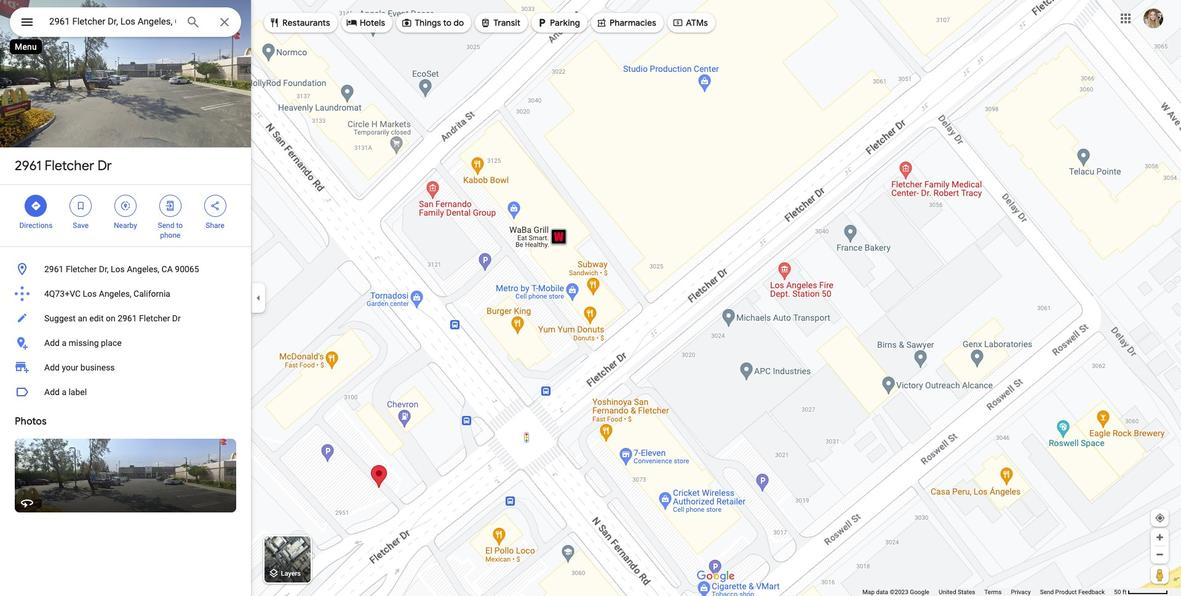 Task type: locate. For each thing, give the bounding box(es) containing it.
1 a from the top
[[62, 338, 66, 348]]

2961 up 4q73+vc at the left of page
[[44, 265, 64, 274]]

united states button
[[939, 589, 975, 597]]

actions for 2961 fletcher dr region
[[0, 185, 251, 247]]

send inside button
[[1040, 589, 1054, 596]]

a inside button
[[62, 388, 66, 397]]

los up edit
[[83, 289, 97, 299]]

feedback
[[1078, 589, 1105, 596]]

 parking
[[536, 16, 580, 30]]

dr
[[97, 157, 112, 175], [172, 314, 181, 324]]

to inside send to phone
[[176, 221, 183, 230]]

dr,
[[99, 265, 109, 274]]

1 horizontal spatial send
[[1040, 589, 1054, 596]]

dr up actions for 2961 fletcher dr region
[[97, 157, 112, 175]]

0 horizontal spatial send
[[158, 221, 174, 230]]

 button
[[10, 7, 44, 39]]

0 vertical spatial fletcher
[[45, 157, 94, 175]]

 things to do
[[401, 16, 464, 30]]

suggest
[[44, 314, 76, 324]]


[[672, 16, 683, 30]]

phone
[[160, 231, 180, 240]]

add your business link
[[0, 356, 251, 380]]

restaurants
[[282, 17, 330, 28]]


[[401, 16, 412, 30]]

los
[[111, 265, 125, 274], [83, 289, 97, 299]]

a left missing
[[62, 338, 66, 348]]

ca
[[162, 265, 173, 274]]


[[75, 199, 86, 213]]

a left label
[[62, 388, 66, 397]]

do
[[454, 17, 464, 28]]

add
[[44, 338, 60, 348], [44, 363, 60, 373], [44, 388, 60, 397]]

footer
[[862, 589, 1114, 597]]

0 horizontal spatial los
[[83, 289, 97, 299]]


[[346, 16, 357, 30]]

fletcher up 
[[45, 157, 94, 175]]

add down suggest
[[44, 338, 60, 348]]

footer containing map data ©2023 google
[[862, 589, 1114, 597]]

a for label
[[62, 388, 66, 397]]

1 horizontal spatial los
[[111, 265, 125, 274]]

states
[[958, 589, 975, 596]]

fletcher down california
[[139, 314, 170, 324]]


[[210, 199, 221, 213]]

3 add from the top
[[44, 388, 60, 397]]

1 horizontal spatial to
[[443, 17, 452, 28]]

2961
[[15, 157, 41, 175], [44, 265, 64, 274], [118, 314, 137, 324]]

directions
[[19, 221, 52, 230]]

send to phone
[[158, 221, 183, 240]]

2961 up 
[[15, 157, 41, 175]]

a inside button
[[62, 338, 66, 348]]

privacy button
[[1011, 589, 1031, 597]]

angeles, left ca
[[127, 265, 159, 274]]

map data ©2023 google
[[862, 589, 929, 596]]

0 vertical spatial to
[[443, 17, 452, 28]]

2 horizontal spatial 2961
[[118, 314, 137, 324]]

dr down ca
[[172, 314, 181, 324]]

footer inside google maps element
[[862, 589, 1114, 597]]

1 add from the top
[[44, 338, 60, 348]]

california
[[134, 289, 170, 299]]

add left label
[[44, 388, 60, 397]]

0 vertical spatial add
[[44, 338, 60, 348]]


[[536, 16, 548, 30]]

label
[[69, 388, 87, 397]]

2 vertical spatial add
[[44, 388, 60, 397]]

2 add from the top
[[44, 363, 60, 373]]

add inside button
[[44, 338, 60, 348]]

united
[[939, 589, 956, 596]]

send up phone
[[158, 221, 174, 230]]

fletcher
[[45, 157, 94, 175], [66, 265, 97, 274], [139, 314, 170, 324]]

on
[[106, 314, 115, 324]]

hotels
[[360, 17, 385, 28]]

zoom in image
[[1155, 533, 1164, 543]]

0 vertical spatial send
[[158, 221, 174, 230]]

zoom out image
[[1155, 551, 1164, 560]]

0 vertical spatial 2961
[[15, 157, 41, 175]]

1 vertical spatial to
[[176, 221, 183, 230]]

2 vertical spatial fletcher
[[139, 314, 170, 324]]

a
[[62, 338, 66, 348], [62, 388, 66, 397]]

50
[[1114, 589, 1121, 596]]

90065
[[175, 265, 199, 274]]

0 vertical spatial dr
[[97, 157, 112, 175]]


[[165, 199, 176, 213]]

0 horizontal spatial 2961
[[15, 157, 41, 175]]

send left product
[[1040, 589, 1054, 596]]

edit
[[89, 314, 104, 324]]

0 horizontal spatial dr
[[97, 157, 112, 175]]

transit
[[494, 17, 520, 28]]

product
[[1055, 589, 1077, 596]]

send inside send to phone
[[158, 221, 174, 230]]

los right dr,
[[111, 265, 125, 274]]

an
[[78, 314, 87, 324]]

1 vertical spatial send
[[1040, 589, 1054, 596]]


[[120, 199, 131, 213]]

business
[[80, 363, 115, 373]]

save
[[73, 221, 89, 230]]

angeles, inside 4q73+vc los angeles, california button
[[99, 289, 131, 299]]

2961 right on
[[118, 314, 137, 324]]

0 horizontal spatial to
[[176, 221, 183, 230]]

things
[[415, 17, 441, 28]]

1 vertical spatial dr
[[172, 314, 181, 324]]

ft
[[1123, 589, 1127, 596]]

2961 fletcher dr main content
[[0, 0, 251, 597]]


[[269, 16, 280, 30]]

fletcher left dr,
[[66, 265, 97, 274]]


[[30, 199, 41, 213]]

add inside button
[[44, 388, 60, 397]]

1 vertical spatial 2961
[[44, 265, 64, 274]]

angeles,
[[127, 265, 159, 274], [99, 289, 131, 299]]

add for add a label
[[44, 388, 60, 397]]

angeles, up suggest an edit on 2961 fletcher dr
[[99, 289, 131, 299]]

fletcher for dr,
[[66, 265, 97, 274]]

share
[[206, 221, 224, 230]]

1 horizontal spatial 2961
[[44, 265, 64, 274]]


[[596, 16, 607, 30]]

None field
[[49, 14, 176, 29]]

add left 'your'
[[44, 363, 60, 373]]

photos
[[15, 416, 47, 428]]

a for missing
[[62, 338, 66, 348]]

send product feedback button
[[1040, 589, 1105, 597]]

0 vertical spatial los
[[111, 265, 125, 274]]

1 vertical spatial add
[[44, 363, 60, 373]]

send
[[158, 221, 174, 230], [1040, 589, 1054, 596]]

1 vertical spatial a
[[62, 388, 66, 397]]

to up phone
[[176, 221, 183, 230]]

2961 for 2961 fletcher dr, los angeles, ca 90065
[[44, 265, 64, 274]]

to left do
[[443, 17, 452, 28]]

add a label button
[[0, 380, 251, 405]]

2 a from the top
[[62, 388, 66, 397]]

0 vertical spatial a
[[62, 338, 66, 348]]

1 horizontal spatial dr
[[172, 314, 181, 324]]

1 vertical spatial fletcher
[[66, 265, 97, 274]]

nearby
[[114, 221, 137, 230]]

0 vertical spatial angeles,
[[127, 265, 159, 274]]

2961 fletcher dr, los angeles, ca 90065
[[44, 265, 199, 274]]

to
[[443, 17, 452, 28], [176, 221, 183, 230]]

send product feedback
[[1040, 589, 1105, 596]]

1 vertical spatial angeles,
[[99, 289, 131, 299]]



Task type: describe. For each thing, give the bounding box(es) containing it.
add a missing place button
[[0, 331, 251, 356]]

layers
[[281, 570, 301, 578]]

collapse side panel image
[[252, 292, 265, 305]]

your
[[62, 363, 78, 373]]

missing
[[69, 338, 99, 348]]

suggest an edit on 2961 fletcher dr
[[44, 314, 181, 324]]

1 vertical spatial los
[[83, 289, 97, 299]]

none field inside 2961 fletcher dr, los angeles, ca 90065 field
[[49, 14, 176, 29]]

add for add a missing place
[[44, 338, 60, 348]]

suggest an edit on 2961 fletcher dr button
[[0, 306, 251, 331]]


[[480, 16, 491, 30]]

4q73+vc
[[44, 289, 81, 299]]

 restaurants
[[269, 16, 330, 30]]

data
[[876, 589, 888, 596]]

terms
[[984, 589, 1002, 596]]

show your location image
[[1155, 513, 1166, 524]]

 atms
[[672, 16, 708, 30]]

2 vertical spatial 2961
[[118, 314, 137, 324]]

50 ft button
[[1114, 589, 1168, 596]]

send for send product feedback
[[1040, 589, 1054, 596]]

atms
[[686, 17, 708, 28]]

50 ft
[[1114, 589, 1127, 596]]

show street view coverage image
[[1151, 566, 1169, 584]]

2961 fletcher dr, los angeles, ca 90065 button
[[0, 257, 251, 282]]

add a missing place
[[44, 338, 122, 348]]

terms button
[[984, 589, 1002, 597]]

4q73+vc los angeles, california
[[44, 289, 170, 299]]

parking
[[550, 17, 580, 28]]

united states
[[939, 589, 975, 596]]

pharmacies
[[610, 17, 656, 28]]

 search field
[[10, 7, 241, 39]]

google account: michelle dermenjian  
(michelle.dermenjian@adept.ai) image
[[1144, 8, 1163, 28]]

to inside " things to do"
[[443, 17, 452, 28]]

 transit
[[480, 16, 520, 30]]

dr inside button
[[172, 314, 181, 324]]

©2023
[[890, 589, 908, 596]]

place
[[101, 338, 122, 348]]

add a label
[[44, 388, 87, 397]]

4q73+vc los angeles, california button
[[0, 282, 251, 306]]


[[20, 14, 34, 31]]

privacy
[[1011, 589, 1031, 596]]

2961 for 2961 fletcher dr
[[15, 157, 41, 175]]

send for send to phone
[[158, 221, 174, 230]]

angeles, inside 2961 fletcher dr, los angeles, ca 90065 button
[[127, 265, 159, 274]]

add for add your business
[[44, 363, 60, 373]]

2961 Fletcher Dr, Los Angeles, CA 90065 field
[[10, 7, 241, 37]]

fletcher for dr
[[45, 157, 94, 175]]

 hotels
[[346, 16, 385, 30]]

google maps element
[[0, 0, 1181, 597]]

map
[[862, 589, 875, 596]]

2961 fletcher dr
[[15, 157, 112, 175]]

 pharmacies
[[596, 16, 656, 30]]

add your business
[[44, 363, 115, 373]]

google
[[910, 589, 929, 596]]



Task type: vqa. For each thing, say whether or not it's contained in the screenshot.
Terms Button
yes



